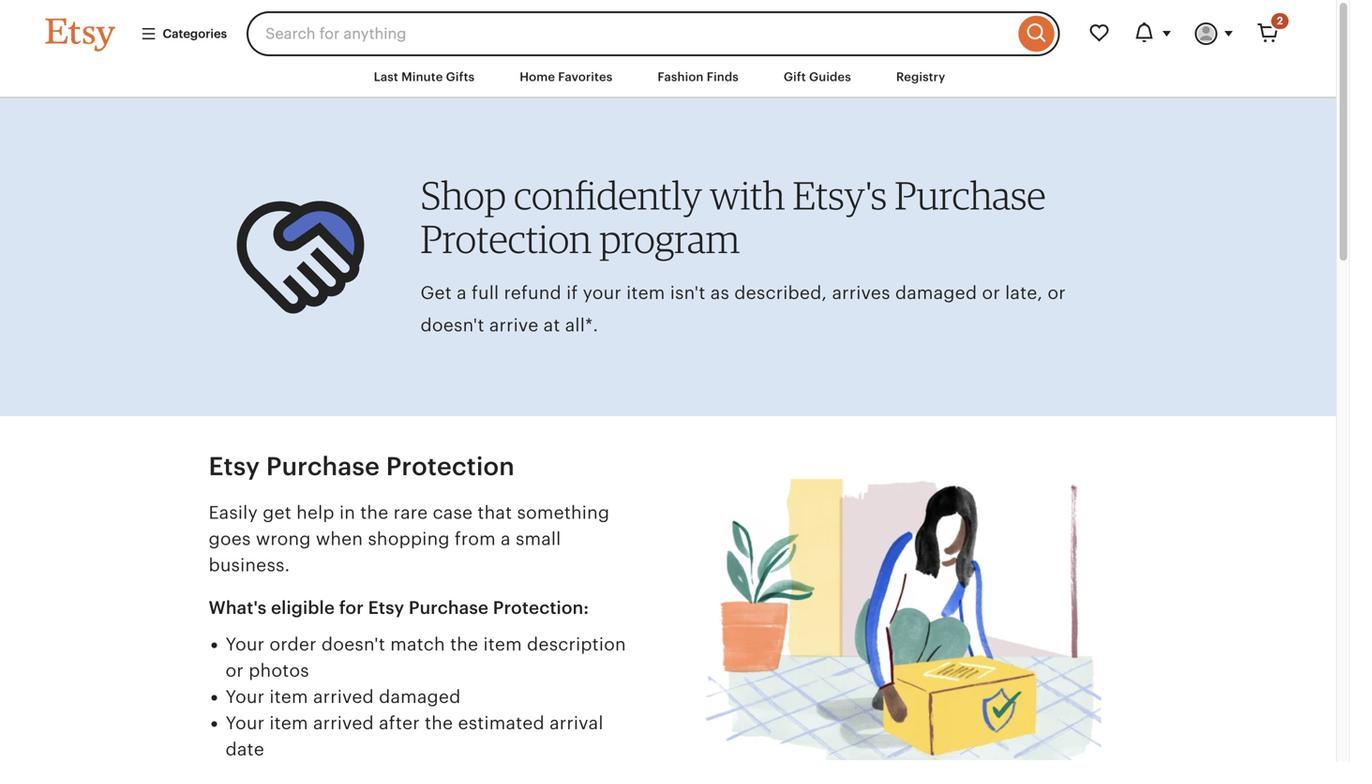 Task type: locate. For each thing, give the bounding box(es) containing it.
0 vertical spatial the
[[360, 503, 389, 523]]

0 vertical spatial purchase
[[895, 172, 1046, 219]]

gift guides
[[784, 70, 851, 84]]

order
[[270, 635, 317, 655]]

arrived down order
[[313, 687, 374, 707]]

1 vertical spatial damaged
[[379, 687, 461, 707]]

1 horizontal spatial a
[[501, 529, 511, 549]]

in
[[339, 503, 355, 523]]

1 vertical spatial the
[[450, 635, 479, 655]]

the right match
[[450, 635, 479, 655]]

0 horizontal spatial doesn't
[[322, 635, 385, 655]]

0 vertical spatial doesn't
[[421, 315, 485, 335]]

a left full
[[457, 283, 467, 303]]

arrived
[[313, 687, 374, 707], [313, 713, 374, 734]]

0 vertical spatial protection
[[421, 215, 592, 262]]

1 vertical spatial doesn't
[[322, 635, 385, 655]]

shop confidently with etsy's purchase protection program
[[421, 172, 1046, 262]]

get a full refund if your item isn't as described, arrives damaged or late, or doesn't arrive at all*.
[[421, 283, 1066, 335]]

2 vertical spatial your
[[226, 713, 265, 734]]

something
[[517, 503, 610, 523]]

home
[[520, 70, 555, 84]]

your down what's
[[226, 635, 265, 655]]

the inside easily get help in the rare case that something goes wrong when shopping from a small business.
[[360, 503, 389, 523]]

the
[[360, 503, 389, 523], [450, 635, 479, 655], [425, 713, 453, 734]]

goes
[[209, 529, 251, 549]]

a
[[457, 283, 467, 303], [501, 529, 511, 549]]

after
[[379, 713, 420, 734]]

your order doesn't match the item description or photos your item arrived damaged your item arrived after the estimated arrival date
[[226, 635, 626, 760]]

or right late,
[[1048, 283, 1066, 303]]

your down photos
[[226, 687, 265, 707]]

etsy up easily
[[209, 452, 260, 481]]

0 vertical spatial etsy
[[209, 452, 260, 481]]

menu bar
[[12, 56, 1325, 99]]

your
[[226, 635, 265, 655], [226, 687, 265, 707], [226, 713, 265, 734]]

isn't
[[670, 283, 706, 303]]

or left late,
[[982, 283, 1001, 303]]

etsy right for
[[368, 598, 404, 618]]

protection up full
[[421, 215, 592, 262]]

doesn't down for
[[322, 635, 385, 655]]

minute
[[402, 70, 443, 84]]

0 horizontal spatial damaged
[[379, 687, 461, 707]]

eligible
[[271, 598, 335, 618]]

arrived left after
[[313, 713, 374, 734]]

1 vertical spatial etsy
[[368, 598, 404, 618]]

0 horizontal spatial or
[[226, 661, 244, 681]]

item
[[627, 283, 665, 303], [483, 635, 522, 655], [270, 687, 308, 707], [270, 713, 308, 734]]

purchase inside shop confidently with etsy's purchase protection program
[[895, 172, 1046, 219]]

protection inside shop confidently with etsy's purchase protection program
[[421, 215, 592, 262]]

the right after
[[425, 713, 453, 734]]

or
[[982, 283, 1001, 303], [1048, 283, 1066, 303], [226, 661, 244, 681]]

0 horizontal spatial etsy
[[209, 452, 260, 481]]

categories
[[163, 27, 227, 41]]

or inside your order doesn't match the item description or photos your item arrived damaged your item arrived after the estimated arrival date
[[226, 661, 244, 681]]

1 horizontal spatial damaged
[[896, 283, 977, 303]]

protection up case
[[386, 452, 515, 481]]

your up date
[[226, 713, 265, 734]]

fashion finds
[[658, 70, 739, 84]]

protection
[[421, 215, 592, 262], [386, 452, 515, 481]]

purchase
[[895, 172, 1046, 219], [266, 452, 380, 481], [409, 598, 489, 618]]

all*.
[[565, 315, 599, 335]]

1 vertical spatial your
[[226, 687, 265, 707]]

1 vertical spatial a
[[501, 529, 511, 549]]

favorites
[[558, 70, 613, 84]]

business.
[[209, 555, 290, 576]]

etsy
[[209, 452, 260, 481], [368, 598, 404, 618]]

2
[[1278, 15, 1284, 27]]

0 vertical spatial a
[[457, 283, 467, 303]]

2 vertical spatial purchase
[[409, 598, 489, 618]]

doesn't down get
[[421, 315, 485, 335]]

doesn't
[[421, 315, 485, 335], [322, 635, 385, 655]]

None search field
[[247, 11, 1060, 56]]

0 horizontal spatial a
[[457, 283, 467, 303]]

case
[[433, 503, 473, 523]]

home favorites
[[520, 70, 613, 84]]

small
[[516, 529, 561, 549]]

shop
[[421, 172, 506, 219]]

0 vertical spatial damaged
[[896, 283, 977, 303]]

damaged
[[896, 283, 977, 303], [379, 687, 461, 707]]

1 horizontal spatial etsy
[[368, 598, 404, 618]]

0 vertical spatial arrived
[[313, 687, 374, 707]]

the right in
[[360, 503, 389, 523]]

last
[[374, 70, 398, 84]]

3 your from the top
[[226, 713, 265, 734]]

or left photos
[[226, 661, 244, 681]]

a down that
[[501, 529, 511, 549]]

arrival
[[550, 713, 604, 734]]

0 horizontal spatial purchase
[[266, 452, 380, 481]]

gift
[[784, 70, 806, 84]]

1 vertical spatial arrived
[[313, 713, 374, 734]]

program
[[600, 215, 740, 262]]

easily
[[209, 503, 258, 523]]

damaged right arrives
[[896, 283, 977, 303]]

fashion
[[658, 70, 704, 84]]

purchase for etsy's
[[895, 172, 1046, 219]]

full
[[472, 283, 499, 303]]

1 horizontal spatial purchase
[[409, 598, 489, 618]]

doesn't inside your order doesn't match the item description or photos your item arrived damaged your item arrived after the estimated arrival date
[[322, 635, 385, 655]]

damaged up after
[[379, 687, 461, 707]]

2 horizontal spatial purchase
[[895, 172, 1046, 219]]

0 vertical spatial your
[[226, 635, 265, 655]]

get
[[421, 283, 452, 303]]

1 horizontal spatial doesn't
[[421, 315, 485, 335]]



Task type: describe. For each thing, give the bounding box(es) containing it.
1 horizontal spatial or
[[982, 283, 1001, 303]]

arrive
[[489, 315, 539, 335]]

the for in
[[360, 503, 389, 523]]

that
[[478, 503, 512, 523]]

gift guides link
[[770, 60, 866, 94]]

registry
[[896, 70, 946, 84]]

a inside get a full refund if your item isn't as described, arrives damaged or late, or doesn't arrive at all*.
[[457, 283, 467, 303]]

2 your from the top
[[226, 687, 265, 707]]

if
[[567, 283, 578, 303]]

gifts
[[446, 70, 475, 84]]

arrives
[[832, 283, 891, 303]]

1 your from the top
[[226, 635, 265, 655]]

2 arrived from the top
[[313, 713, 374, 734]]

2 horizontal spatial or
[[1048, 283, 1066, 303]]

2 link
[[1246, 11, 1291, 56]]

purchase for etsy
[[409, 598, 489, 618]]

shopping
[[368, 529, 450, 549]]

protection:
[[493, 598, 589, 618]]

a inside easily get help in the rare case that something goes wrong when shopping from a small business.
[[501, 529, 511, 549]]

damaged inside your order doesn't match the item description or photos your item arrived damaged your item arrived after the estimated arrival date
[[379, 687, 461, 707]]

your
[[583, 283, 622, 303]]

what's eligible for etsy purchase protection:
[[209, 598, 589, 618]]

match
[[390, 635, 445, 655]]

date
[[226, 740, 264, 760]]

home favorites link
[[506, 60, 627, 94]]

the for match
[[450, 635, 479, 655]]

damaged inside get a full refund if your item isn't as described, arrives damaged or late, or doesn't arrive at all*.
[[896, 283, 977, 303]]

rare
[[394, 503, 428, 523]]

description
[[527, 635, 626, 655]]

at
[[544, 315, 560, 335]]

easily get help in the rare case that something goes wrong when shopping from a small business.
[[209, 503, 610, 576]]

with
[[710, 172, 785, 219]]

photos
[[249, 661, 309, 681]]

guides
[[809, 70, 851, 84]]

described,
[[735, 283, 827, 303]]

refund
[[504, 283, 562, 303]]

none search field inside categories banner
[[247, 11, 1060, 56]]

late,
[[1006, 283, 1043, 303]]

Search for anything text field
[[247, 11, 1014, 56]]

help
[[296, 503, 335, 523]]

2 vertical spatial the
[[425, 713, 453, 734]]

1 arrived from the top
[[313, 687, 374, 707]]

1 vertical spatial purchase
[[266, 452, 380, 481]]

for
[[339, 598, 364, 618]]

estimated
[[458, 713, 545, 734]]

registry link
[[882, 60, 960, 94]]

categories button
[[126, 17, 241, 51]]

what's
[[209, 598, 267, 618]]

fashion finds link
[[644, 60, 753, 94]]

etsy purchase protection
[[209, 452, 515, 481]]

finds
[[707, 70, 739, 84]]

1 vertical spatial protection
[[386, 452, 515, 481]]

get
[[263, 503, 292, 523]]

last minute gifts link
[[360, 60, 489, 94]]

when
[[316, 529, 363, 549]]

wrong
[[256, 529, 311, 549]]

item inside get a full refund if your item isn't as described, arrives damaged or late, or doesn't arrive at all*.
[[627, 283, 665, 303]]

last minute gifts
[[374, 70, 475, 84]]

as
[[711, 283, 730, 303]]

confidently
[[514, 172, 702, 219]]

doesn't inside get a full refund if your item isn't as described, arrives damaged or late, or doesn't arrive at all*.
[[421, 315, 485, 335]]

menu bar containing last minute gifts
[[12, 56, 1325, 99]]

categories banner
[[12, 0, 1325, 56]]

etsy's
[[793, 172, 887, 219]]

from
[[455, 529, 496, 549]]



Task type: vqa. For each thing, say whether or not it's contained in the screenshot.
goes in the left of the page
yes



